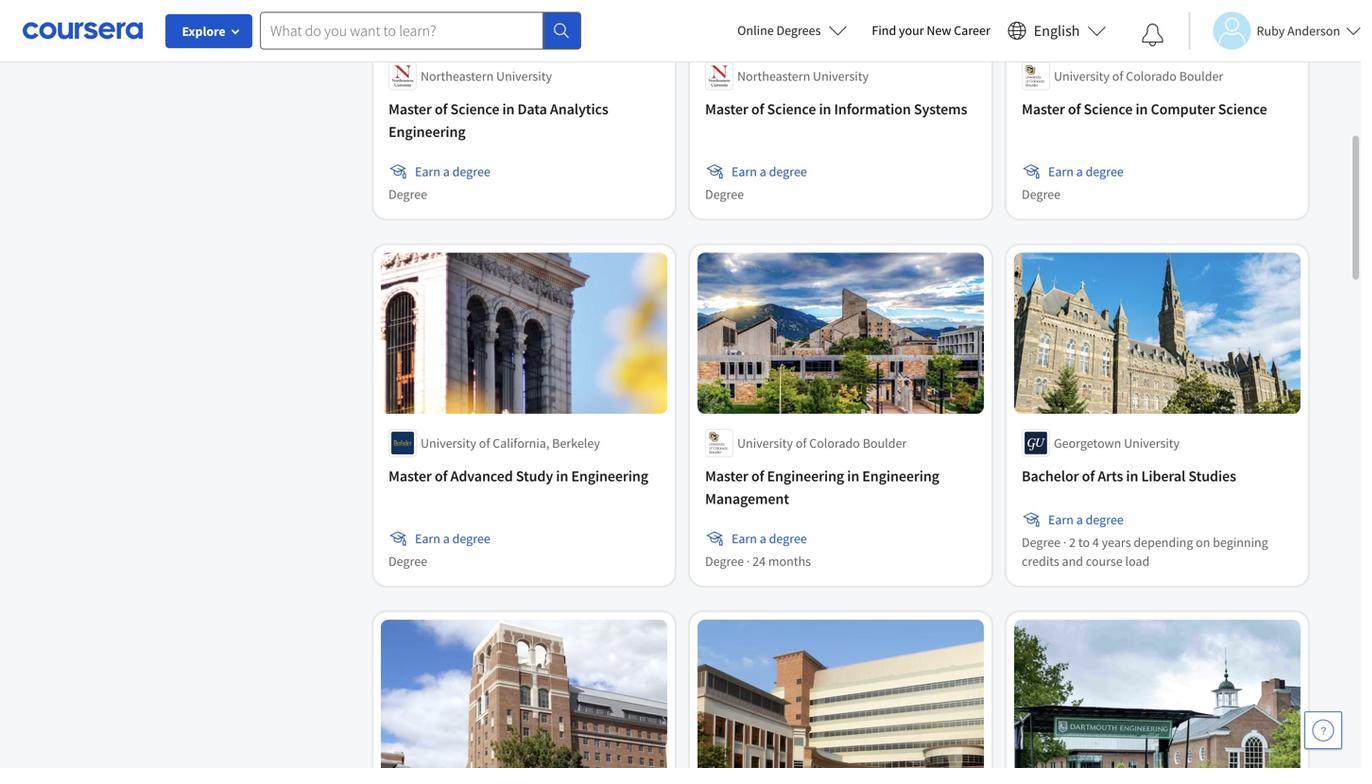 Task type: vqa. For each thing, say whether or not it's contained in the screenshot.
opportunities
no



Task type: describe. For each thing, give the bounding box(es) containing it.
master of science in data analytics engineering
[[389, 100, 609, 141]]

earn for master of science in computer science
[[1049, 163, 1074, 180]]

northeastern university for information
[[738, 68, 869, 85]]

in for master of science in computer science
[[1136, 100, 1148, 119]]

boulder for computer
[[1180, 68, 1224, 85]]

a for master of science in data analytics engineering
[[443, 163, 450, 180]]

new
[[927, 22, 952, 39]]

of for analytics
[[435, 100, 448, 119]]

degree for master of science in computer science
[[1022, 186, 1061, 203]]

master of science in information systems
[[705, 100, 968, 119]]

university up bachelor of arts in liberal studies link at bottom right
[[1124, 435, 1180, 452]]

earn for bachelor of arts in liberal studies
[[1049, 511, 1074, 528]]

california,
[[493, 435, 550, 452]]

university of colorado boulder for science
[[1054, 68, 1224, 85]]

of for engineering
[[435, 467, 448, 486]]

anderson
[[1288, 22, 1341, 39]]

colorado for engineering
[[810, 435, 860, 452]]

show notifications image
[[1142, 24, 1165, 46]]

4 science from the left
[[1219, 100, 1268, 119]]

depending
[[1134, 534, 1194, 551]]

in for master of science in information systems
[[819, 100, 832, 119]]

months
[[769, 553, 811, 570]]

university up master of science in information systems link
[[813, 68, 869, 85]]

of for studies
[[1082, 467, 1095, 486]]

a for master of science in information systems
[[760, 163, 767, 180]]

help center image
[[1313, 720, 1335, 742]]

master of advanced study in engineering link
[[389, 465, 660, 488]]

degrees
[[777, 22, 821, 39]]

of for science
[[1068, 100, 1081, 119]]

credits
[[1022, 553, 1060, 570]]

of up the 'master of engineering in engineering management'
[[796, 435, 807, 452]]

degree for master of advanced study in engineering
[[389, 553, 427, 570]]

science for information
[[767, 100, 816, 119]]

english
[[1034, 21, 1080, 40]]

years
[[1102, 534, 1131, 551]]

bachelor of arts in liberal studies
[[1022, 467, 1237, 486]]

computer
[[1151, 100, 1216, 119]]

on
[[1196, 534, 1211, 551]]

coursera image
[[23, 15, 143, 46]]

master of science in computer science link
[[1022, 98, 1294, 121]]

data
[[518, 100, 547, 119]]

degree · 24 months
[[705, 553, 811, 570]]

ruby anderson
[[1257, 22, 1341, 39]]

a for master of science in computer science
[[1077, 163, 1083, 180]]

analytics
[[550, 100, 609, 119]]

in for master of science in data analytics engineering
[[503, 100, 515, 119]]

master of science in information systems link
[[705, 98, 977, 121]]

and
[[1062, 553, 1084, 570]]

2
[[1070, 534, 1076, 551]]

degree for computer
[[1086, 163, 1124, 180]]

load
[[1126, 553, 1150, 570]]

systems
[[914, 100, 968, 119]]

university of colorado boulder for engineering
[[738, 435, 907, 452]]

degree for in
[[453, 530, 491, 547]]

earn for master of advanced study in engineering
[[415, 530, 441, 547]]

ruby
[[1257, 22, 1285, 39]]

find your new career
[[872, 22, 991, 39]]

engineering inside master of science in data analytics engineering
[[389, 122, 466, 141]]

earn a degree for master of advanced study in engineering
[[415, 530, 491, 547]]

northeastern for data
[[421, 68, 494, 85]]

master for master of advanced study in engineering
[[389, 467, 432, 486]]

of up the master of science in computer science in the right top of the page
[[1113, 68, 1124, 85]]

of for systems
[[752, 100, 764, 119]]

of up advanced
[[479, 435, 490, 452]]

earn a degree for master of engineering in engineering management
[[732, 530, 807, 547]]

master of engineering in engineering management link
[[705, 465, 977, 511]]



Task type: locate. For each thing, give the bounding box(es) containing it.
earn a degree for master of science in information systems
[[732, 163, 807, 180]]

0 horizontal spatial university of colorado boulder
[[738, 435, 907, 452]]

of inside the 'master of engineering in engineering management'
[[752, 467, 764, 486]]

master of science in data analytics engineering link
[[389, 98, 660, 143]]

berkeley
[[552, 435, 600, 452]]

of down online
[[752, 100, 764, 119]]

university up advanced
[[421, 435, 477, 452]]

ruby anderson button
[[1189, 12, 1362, 50]]

· inside degree · 2 to 4 years depending on beginning credits and course load
[[1064, 534, 1067, 551]]

northeastern for information
[[738, 68, 811, 85]]

master of advanced study in engineering
[[389, 467, 649, 486]]

university down english
[[1054, 68, 1110, 85]]

master for master of science in data analytics engineering
[[389, 100, 432, 119]]

liberal
[[1142, 467, 1186, 486]]

georgetown
[[1054, 435, 1122, 452]]

1 horizontal spatial university of colorado boulder
[[1054, 68, 1224, 85]]

1 horizontal spatial northeastern university
[[738, 68, 869, 85]]

find your new career link
[[863, 19, 1000, 43]]

of left advanced
[[435, 467, 448, 486]]

university of colorado boulder up the 'master of engineering in engineering management'
[[738, 435, 907, 452]]

university of colorado boulder up the master of science in computer science in the right top of the page
[[1054, 68, 1224, 85]]

master of engineering in engineering management
[[705, 467, 940, 509]]

degree · 2 to 4 years depending on beginning credits and course load
[[1022, 534, 1269, 570]]

career
[[954, 22, 991, 39]]

master down english button
[[1022, 100, 1065, 119]]

studies
[[1189, 467, 1237, 486]]

24
[[753, 553, 766, 570]]

1 northeastern university from the left
[[421, 68, 552, 85]]

earn a degree down advanced
[[415, 530, 491, 547]]

northeastern university up master of science in data analytics engineering
[[421, 68, 552, 85]]

university of colorado boulder
[[1054, 68, 1224, 85], [738, 435, 907, 452]]

of left arts at the right of the page
[[1082, 467, 1095, 486]]

1 horizontal spatial colorado
[[1126, 68, 1177, 85]]

university of california, berkeley
[[421, 435, 600, 452]]

northeastern university down degrees
[[738, 68, 869, 85]]

None search field
[[260, 12, 582, 50]]

earn
[[415, 163, 441, 180], [732, 163, 757, 180], [1049, 163, 1074, 180], [1049, 511, 1074, 528], [415, 530, 441, 547], [732, 530, 757, 547]]

degree inside degree · 2 to 4 years depending on beginning credits and course load
[[1022, 534, 1061, 551]]

degree down the master of science in computer science in the right top of the page
[[1086, 163, 1124, 180]]

arts
[[1098, 467, 1124, 486]]

online
[[738, 22, 774, 39]]

2 northeastern from the left
[[738, 68, 811, 85]]

science left computer at the right top
[[1084, 100, 1133, 119]]

earn a degree for master of science in computer science
[[1049, 163, 1124, 180]]

degree
[[389, 186, 427, 203], [705, 186, 744, 203], [1022, 186, 1061, 203], [1022, 534, 1061, 551], [389, 553, 427, 570], [705, 553, 744, 570]]

of down english button
[[1068, 100, 1081, 119]]

bachelor of arts in liberal studies link
[[1022, 465, 1294, 488]]

master for master of science in computer science
[[1022, 100, 1065, 119]]

master down online
[[705, 100, 749, 119]]

colorado for science
[[1126, 68, 1177, 85]]

boulder up master of engineering in engineering management link
[[863, 435, 907, 452]]

boulder up computer at the right top
[[1180, 68, 1224, 85]]

master for master of science in information systems
[[705, 100, 749, 119]]

science for data
[[451, 100, 500, 119]]

bachelor
[[1022, 467, 1079, 486]]

master down what do you want to learn? text field
[[389, 100, 432, 119]]

master left advanced
[[389, 467, 432, 486]]

a for master of engineering in engineering management
[[760, 530, 767, 547]]

degree for master of science in information systems
[[705, 186, 744, 203]]

0 vertical spatial colorado
[[1126, 68, 1177, 85]]

1 science from the left
[[451, 100, 500, 119]]

of up "management"
[[752, 467, 764, 486]]

1 vertical spatial colorado
[[810, 435, 860, 452]]

0 horizontal spatial colorado
[[810, 435, 860, 452]]

4
[[1093, 534, 1100, 551]]

0 horizontal spatial ·
[[747, 553, 750, 570]]

degree for liberal
[[1086, 511, 1124, 528]]

degree
[[453, 163, 491, 180], [769, 163, 807, 180], [1086, 163, 1124, 180], [1086, 511, 1124, 528], [453, 530, 491, 547], [769, 530, 807, 547]]

3 science from the left
[[1084, 100, 1133, 119]]

1 horizontal spatial boulder
[[1180, 68, 1224, 85]]

in for master of engineering in engineering management
[[847, 467, 860, 486]]

northeastern
[[421, 68, 494, 85], [738, 68, 811, 85]]

your
[[899, 22, 924, 39]]

0 vertical spatial boulder
[[1180, 68, 1224, 85]]

of for management
[[752, 467, 764, 486]]

of down what do you want to learn? text field
[[435, 100, 448, 119]]

online degrees button
[[723, 9, 863, 51]]

colorado up master of engineering in engineering management link
[[810, 435, 860, 452]]

boulder
[[1180, 68, 1224, 85], [863, 435, 907, 452]]

northeastern university for data
[[421, 68, 552, 85]]

management
[[705, 490, 789, 509]]

master
[[389, 100, 432, 119], [705, 100, 749, 119], [1022, 100, 1065, 119], [389, 467, 432, 486], [705, 467, 749, 486]]

science inside master of science in data analytics engineering
[[451, 100, 500, 119]]

explore
[[182, 23, 226, 40]]

northeastern up master of science in data analytics engineering
[[421, 68, 494, 85]]

degree up months
[[769, 530, 807, 547]]

master up "management"
[[705, 467, 749, 486]]

a for bachelor of arts in liberal studies
[[1077, 511, 1083, 528]]

earn a degree down master of science in information systems
[[732, 163, 807, 180]]

northeastern down online degrees at right top
[[738, 68, 811, 85]]

science left "data"
[[451, 100, 500, 119]]

university up "management"
[[738, 435, 793, 452]]

earn for master of science in information systems
[[732, 163, 757, 180]]

· left 24
[[747, 553, 750, 570]]

earn a degree down the master of science in computer science in the right top of the page
[[1049, 163, 1124, 180]]

1 horizontal spatial northeastern
[[738, 68, 811, 85]]

in for bachelor of arts in liberal studies
[[1127, 467, 1139, 486]]

university up "data"
[[496, 68, 552, 85]]

science
[[451, 100, 500, 119], [767, 100, 816, 119], [1084, 100, 1133, 119], [1219, 100, 1268, 119]]

online degrees
[[738, 22, 821, 39]]

· left the 2
[[1064, 534, 1067, 551]]

boulder for engineering
[[863, 435, 907, 452]]

master for master of engineering in engineering management
[[705, 467, 749, 486]]

a for master of advanced study in engineering
[[443, 530, 450, 547]]

colorado up master of science in computer science link
[[1126, 68, 1177, 85]]

master inside the 'master of engineering in engineering management'
[[705, 467, 749, 486]]

find
[[872, 22, 897, 39]]

degree for engineering
[[769, 530, 807, 547]]

advanced
[[451, 467, 513, 486]]

· for master
[[747, 553, 750, 570]]

degree for master of science in data analytics engineering
[[389, 186, 427, 203]]

2 northeastern university from the left
[[738, 68, 869, 85]]

0 horizontal spatial northeastern
[[421, 68, 494, 85]]

1 vertical spatial ·
[[747, 553, 750, 570]]

degree down master of science in information systems
[[769, 163, 807, 180]]

· for bachelor
[[1064, 534, 1067, 551]]

2 science from the left
[[767, 100, 816, 119]]

science right computer at the right top
[[1219, 100, 1268, 119]]

information
[[834, 100, 911, 119]]

in
[[503, 100, 515, 119], [819, 100, 832, 119], [1136, 100, 1148, 119], [556, 467, 569, 486], [847, 467, 860, 486], [1127, 467, 1139, 486]]

english button
[[1000, 0, 1114, 61]]

earn a degree up 24
[[732, 530, 807, 547]]

explore button
[[165, 14, 252, 48]]

science down online degrees "popup button"
[[767, 100, 816, 119]]

course
[[1086, 553, 1123, 570]]

1 northeastern from the left
[[421, 68, 494, 85]]

earn a degree up to
[[1049, 511, 1124, 528]]

earn for master of science in data analytics engineering
[[415, 163, 441, 180]]

science for computer
[[1084, 100, 1133, 119]]

earn a degree for bachelor of arts in liberal studies
[[1049, 511, 1124, 528]]

of
[[1113, 68, 1124, 85], [435, 100, 448, 119], [752, 100, 764, 119], [1068, 100, 1081, 119], [479, 435, 490, 452], [796, 435, 807, 452], [435, 467, 448, 486], [752, 467, 764, 486], [1082, 467, 1095, 486]]

earn for master of engineering in engineering management
[[732, 530, 757, 547]]

1 vertical spatial university of colorado boulder
[[738, 435, 907, 452]]

0 vertical spatial university of colorado boulder
[[1054, 68, 1224, 85]]

1 horizontal spatial ·
[[1064, 534, 1067, 551]]

earn a degree
[[415, 163, 491, 180], [732, 163, 807, 180], [1049, 163, 1124, 180], [1049, 511, 1124, 528], [415, 530, 491, 547], [732, 530, 807, 547]]

in inside master of science in data analytics engineering
[[503, 100, 515, 119]]

0 vertical spatial ·
[[1064, 534, 1067, 551]]

1 vertical spatial boulder
[[863, 435, 907, 452]]

engineering
[[389, 122, 466, 141], [571, 467, 649, 486], [767, 467, 845, 486], [863, 467, 940, 486]]

0 horizontal spatial northeastern university
[[421, 68, 552, 85]]

to
[[1079, 534, 1090, 551]]

degree for information
[[769, 163, 807, 180]]

beginning
[[1213, 534, 1269, 551]]

study
[[516, 467, 553, 486]]

a
[[443, 163, 450, 180], [760, 163, 767, 180], [1077, 163, 1083, 180], [1077, 511, 1083, 528], [443, 530, 450, 547], [760, 530, 767, 547]]

degree down advanced
[[453, 530, 491, 547]]

earn a degree for master of science in data analytics engineering
[[415, 163, 491, 180]]

·
[[1064, 534, 1067, 551], [747, 553, 750, 570]]

degree up 4
[[1086, 511, 1124, 528]]

degree for data
[[453, 163, 491, 180]]

colorado
[[1126, 68, 1177, 85], [810, 435, 860, 452]]

georgetown university
[[1054, 435, 1180, 452]]

university
[[496, 68, 552, 85], [813, 68, 869, 85], [1054, 68, 1110, 85], [421, 435, 477, 452], [738, 435, 793, 452], [1124, 435, 1180, 452]]

master of science in computer science
[[1022, 100, 1268, 119]]

earn a degree down master of science in data analytics engineering
[[415, 163, 491, 180]]

northeastern university
[[421, 68, 552, 85], [738, 68, 869, 85]]

of inside master of science in data analytics engineering
[[435, 100, 448, 119]]

in inside the 'master of engineering in engineering management'
[[847, 467, 860, 486]]

What do you want to learn? text field
[[260, 12, 544, 50]]

degree down master of science in data analytics engineering
[[453, 163, 491, 180]]

0 horizontal spatial boulder
[[863, 435, 907, 452]]

master inside master of science in data analytics engineering
[[389, 100, 432, 119]]



